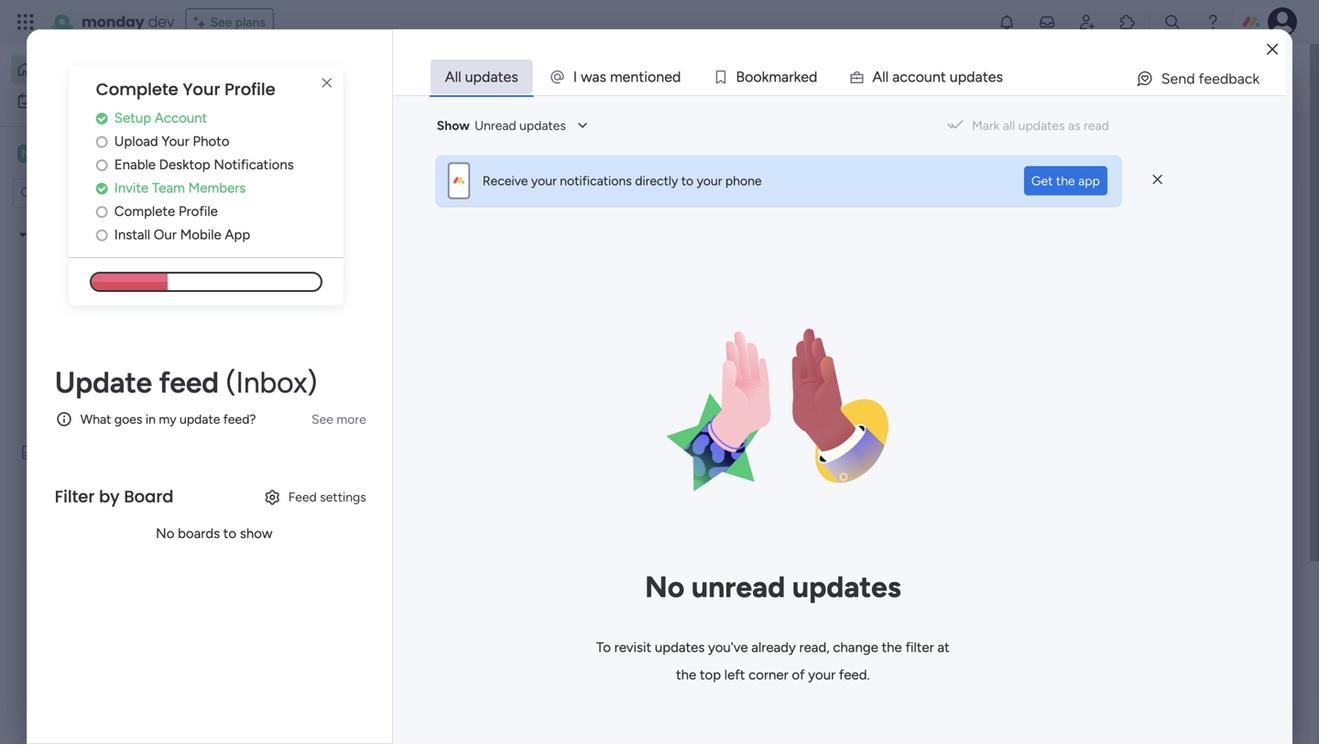 Task type: describe. For each thing, give the bounding box(es) containing it.
roadmap
[[672, 336, 736, 353]]

1 vertical spatial setup account
[[1063, 170, 1155, 187]]

all updates link
[[430, 60, 533, 94]]

members
[[188, 180, 246, 196]]

all
[[445, 68, 461, 86]]

1 a from the left
[[592, 68, 600, 86]]

feedback for give
[[1084, 80, 1141, 97]]

bugs queue inside list box
[[63, 352, 133, 367]]

3 o from the left
[[753, 68, 762, 86]]

0 vertical spatial lottie animation image
[[626, 262, 919, 556]]

d for i w a s m e n t i o n e d
[[672, 68, 681, 86]]

retrospectives
[[63, 383, 150, 398]]

notifications
[[214, 156, 294, 173]]

see plans button
[[185, 8, 274, 36]]

see more
[[311, 412, 366, 427]]

maria!
[[350, 50, 385, 66]]

morning,
[[296, 50, 347, 66]]

1 horizontal spatial account
[[1103, 170, 1155, 187]]

apps image
[[1118, 13, 1137, 31]]

b o o k m a r k e d
[[736, 68, 817, 86]]

0 horizontal spatial upload your photo link
[[96, 131, 343, 152]]

work
[[63, 93, 91, 109]]

plans
[[235, 14, 266, 30]]

boards
[[178, 526, 220, 542]]

unread
[[692, 570, 785, 605]]

home option
[[11, 55, 197, 84]]

monday dev > my team
[[329, 590, 465, 605]]

complete profile
[[114, 203, 218, 220]]

1 vertical spatial upload your photo
[[1063, 194, 1178, 210]]

my work link
[[11, 86, 197, 115]]

change
[[833, 640, 878, 656]]

b
[[736, 68, 745, 86]]

1 vertical spatial update
[[309, 691, 364, 710]]

what goes in my update feed?
[[80, 412, 256, 427]]

invite members image
[[1078, 13, 1096, 31]]

invite
[[114, 180, 149, 196]]

revisit
[[614, 640, 651, 656]]

our
[[154, 227, 177, 243]]

by
[[99, 485, 120, 509]]

receive your notifications directly to your phone
[[483, 173, 762, 189]]

give
[[1084, 60, 1112, 76]]

0 horizontal spatial profile
[[179, 203, 218, 220]]

monday down feature
[[329, 590, 375, 605]]

the inside the get the app button
[[1056, 173, 1075, 189]]

my inside list box
[[33, 227, 51, 243]]

board
[[124, 485, 174, 509]]

i w a s m e n t i o n e d
[[573, 68, 681, 86]]

show all button
[[597, 638, 659, 668]]

feed?
[[223, 412, 256, 427]]

see more button
[[304, 405, 374, 434]]

quickly
[[261, 69, 311, 87]]

quick search button
[[1160, 60, 1292, 97]]

close image
[[1267, 43, 1278, 56]]

3 e from the left
[[801, 68, 809, 86]]

4 a from the left
[[975, 68, 983, 86]]

2 l from the left
[[885, 68, 889, 86]]

caret down image
[[19, 229, 27, 241]]

workspace image
[[17, 144, 36, 164]]

2 o from the left
[[745, 68, 753, 86]]

bugs inside quick search results list box
[[333, 336, 365, 353]]

notifications
[[560, 173, 632, 189]]

d for a l l a c c o u n t u p d a t e s
[[967, 68, 975, 86]]

read,
[[799, 640, 830, 656]]

monday dev > my team > my scrum team link
[[637, 410, 958, 616]]

check circle image for upload your photo link to the left
[[96, 112, 108, 125]]

send
[[1161, 70, 1195, 87]]

0 vertical spatial upload
[[114, 133, 158, 150]]

all
[[640, 645, 652, 661]]

Search in workspace field
[[38, 183, 153, 204]]

queue inside quick search results list box
[[369, 336, 413, 353]]

0 horizontal spatial photo
[[193, 133, 229, 150]]

3 n from the left
[[932, 68, 941, 86]]

left
[[724, 667, 745, 684]]

quick search
[[1190, 70, 1277, 87]]

filter by board
[[55, 485, 174, 509]]

inbox
[[495, 69, 532, 87]]

1 vertical spatial lottie animation image
[[0, 560, 234, 745]]

1 vertical spatial lottie animation element
[[626, 262, 919, 556]]

updates for show unread updates
[[519, 118, 566, 133]]

m for a
[[769, 68, 781, 86]]

circle o image for enable
[[96, 158, 108, 172]]

3 a from the left
[[892, 68, 900, 86]]

enable desktop notifications
[[114, 156, 294, 173]]

feed.
[[839, 667, 870, 684]]

good
[[261, 50, 293, 66]]

quick
[[1190, 70, 1228, 87]]

p
[[958, 68, 967, 86]]

2 vertical spatial complete
[[114, 203, 175, 220]]

setup account link for upload your photo link to the bottom
[[1044, 168, 1292, 189]]

tasks
[[63, 258, 94, 274]]

1 horizontal spatial (inbox)
[[407, 691, 461, 710]]

w
[[581, 68, 592, 86]]

1 horizontal spatial complete your profile
[[1044, 140, 1207, 160]]

0 vertical spatial update feed (inbox)
[[55, 365, 317, 400]]

update
[[180, 412, 220, 427]]

0 horizontal spatial account
[[155, 110, 207, 126]]

invite team members link
[[96, 178, 343, 199]]

m
[[21, 146, 32, 162]]

close recently visited image
[[283, 149, 305, 171]]

invite team members
[[114, 180, 246, 196]]

app
[[1078, 173, 1100, 189]]

no for no unread updates
[[645, 570, 685, 605]]

0 vertical spatial lottie animation element
[[600, 44, 1115, 114]]

your down see plans button
[[183, 78, 220, 101]]

recent
[[396, 69, 439, 87]]

your left phone
[[697, 173, 722, 189]]

2 e from the left
[[664, 68, 672, 86]]

notifications image
[[998, 13, 1016, 31]]

show all
[[604, 645, 652, 661]]

team inside workspace selection element
[[66, 145, 102, 163]]

your right the get the app button
[[1110, 194, 1138, 210]]

r
[[789, 68, 794, 86]]

1 horizontal spatial feed
[[368, 691, 403, 710]]

1 vertical spatial upload your photo link
[[1044, 192, 1292, 212]]

monday dev
[[82, 11, 174, 32]]

no unread updates
[[645, 570, 901, 605]]

what
[[80, 412, 111, 427]]

i
[[573, 68, 577, 86]]

access
[[314, 69, 360, 87]]

3 t from the left
[[983, 68, 988, 86]]

your inside to revisit updates you've already read, change the filter at the top left corner of your feed.
[[808, 667, 836, 684]]

home link
[[11, 55, 197, 84]]

0 vertical spatial (inbox)
[[226, 365, 317, 400]]

your right receive
[[531, 173, 557, 189]]

show
[[240, 526, 272, 542]]

and
[[535, 69, 560, 87]]

your up desktop
[[162, 133, 189, 150]]

2 vertical spatial the
[[676, 667, 696, 684]]

my inside option
[[42, 93, 60, 109]]

home
[[40, 62, 75, 77]]

0 vertical spatial complete
[[96, 78, 178, 101]]

select product image
[[16, 13, 35, 31]]

my
[[159, 412, 176, 427]]

0 vertical spatial to
[[681, 173, 694, 189]]

spec
[[388, 560, 420, 578]]

1 vertical spatial complete
[[1044, 140, 1118, 160]]

more
[[337, 412, 366, 427]]

workspaces
[[261, 89, 339, 107]]

feed settings
[[288, 489, 366, 505]]

1 u from the left
[[924, 68, 932, 86]]

1 horizontal spatial the
[[882, 640, 902, 656]]

2 s from the left
[[996, 68, 1003, 86]]

list box containing my scrum team
[[0, 216, 234, 716]]



Task type: locate. For each thing, give the bounding box(es) containing it.
my work option
[[11, 86, 197, 115]]

1 horizontal spatial t
[[941, 68, 946, 86]]

2 k from the left
[[794, 68, 801, 86]]

0 horizontal spatial s
[[600, 68, 606, 86]]

n left i
[[630, 68, 639, 86]]

bugs up more
[[333, 336, 365, 353]]

0 vertical spatial setup account
[[114, 110, 207, 126]]

4 o from the left
[[916, 68, 924, 86]]

check circle image
[[96, 112, 108, 125], [1044, 172, 1056, 186], [96, 182, 108, 195]]

account right "app"
[[1103, 170, 1155, 187]]

tab list
[[429, 59, 1285, 95]]

2 t from the left
[[941, 68, 946, 86]]

show for show unread updates
[[437, 118, 470, 133]]

upload
[[114, 133, 158, 150], [1063, 194, 1106, 210]]

to right directly
[[681, 173, 694, 189]]

0 vertical spatial complete your profile
[[96, 78, 276, 101]]

s right w
[[600, 68, 606, 86]]

circle o image inside install our mobile app link
[[96, 228, 108, 242]]

2 vertical spatial circle o image
[[96, 228, 108, 242]]

lottie animation image
[[626, 262, 919, 556], [0, 560, 234, 745]]

public board image
[[19, 444, 37, 462], [645, 559, 665, 579]]

workspace selection element
[[17, 143, 105, 165]]

updates for no unread updates
[[792, 570, 901, 605]]

0 horizontal spatial see
[[210, 14, 232, 30]]

l
[[882, 68, 885, 86], [885, 68, 889, 86]]

list box
[[0, 216, 234, 716]]

0 horizontal spatial setup account link
[[96, 108, 343, 129]]

complete your profile up desktop
[[96, 78, 276, 101]]

1 vertical spatial (inbox)
[[407, 691, 461, 710]]

1 horizontal spatial photo
[[1141, 194, 1178, 210]]

2 vertical spatial profile
[[179, 203, 218, 220]]

0 horizontal spatial to
[[223, 526, 236, 542]]

1 horizontal spatial see
[[311, 412, 333, 427]]

t left 'p'
[[941, 68, 946, 86]]

queue up retrospectives
[[95, 352, 133, 367]]

0 vertical spatial upload your photo link
[[96, 131, 343, 152]]

1 vertical spatial photo
[[1141, 194, 1178, 210]]

0 vertical spatial update
[[55, 365, 152, 400]]

check circle image inside invite team members link
[[96, 182, 108, 195]]

upload up enable
[[114, 133, 158, 150]]

2 c from the left
[[908, 68, 916, 86]]

0 horizontal spatial upload your photo
[[114, 133, 229, 150]]

tab list containing all updates
[[429, 59, 1285, 95]]

a right 'p'
[[975, 68, 983, 86]]

no boards to show
[[156, 526, 272, 542]]

my inside workspace selection element
[[42, 145, 63, 163]]

feature spec template
[[333, 560, 484, 578]]

circle o image
[[96, 158, 108, 172], [96, 205, 108, 219], [96, 228, 108, 242]]

circle o image down get
[[1044, 195, 1056, 209]]

complete up "app"
[[1044, 140, 1118, 160]]

0 horizontal spatial setup
[[114, 110, 151, 126]]

1 n from the left
[[630, 68, 639, 86]]

2 a from the left
[[781, 68, 789, 86]]

upload your photo down "app"
[[1063, 194, 1178, 210]]

1 circle o image from the top
[[96, 158, 108, 172]]

complete your profile
[[96, 78, 276, 101], [1044, 140, 1207, 160]]

check circle image left "app"
[[1044, 172, 1056, 186]]

t right w
[[639, 68, 644, 86]]

1 vertical spatial public board image
[[645, 559, 665, 579]]

circle o image for upload your photo link to the bottom
[[1044, 195, 1056, 209]]

0 horizontal spatial t
[[639, 68, 644, 86]]

upload your photo link down dapulse x slim icon
[[1044, 192, 1292, 212]]

1 horizontal spatial upload
[[1063, 194, 1106, 210]]

desktop
[[159, 156, 210, 173]]

filter
[[55, 485, 95, 509]]

2 d from the left
[[809, 68, 817, 86]]

0 horizontal spatial feed
[[159, 365, 219, 400]]

1 vertical spatial setup account link
[[1044, 168, 1292, 189]]

monday down roadmap
[[668, 365, 714, 381]]

1 vertical spatial upload
[[1063, 194, 1106, 210]]

check circle image up my team
[[96, 112, 108, 125]]

o left 'p'
[[916, 68, 924, 86]]

circle o image for complete
[[96, 205, 108, 219]]

bugs queue up retrospectives
[[63, 352, 133, 367]]

bugs queue up more
[[333, 336, 413, 353]]

e left i
[[622, 68, 630, 86]]

2 u from the left
[[950, 68, 958, 86]]

1 vertical spatial to
[[223, 526, 236, 542]]

receive
[[483, 173, 528, 189]]

1 horizontal spatial setup account link
[[1044, 168, 1292, 189]]

circle o image for upload your photo link to the left
[[96, 135, 108, 149]]

at
[[937, 640, 950, 656]]

0 horizontal spatial u
[[924, 68, 932, 86]]

get
[[1031, 173, 1053, 189]]

scrum
[[54, 227, 89, 243], [500, 365, 535, 381], [840, 365, 875, 381], [840, 590, 875, 605]]

n
[[630, 68, 639, 86], [656, 68, 664, 86], [932, 68, 941, 86]]

circle o image
[[96, 135, 108, 149], [1044, 195, 1056, 209]]

o right w
[[648, 68, 656, 86]]

recently visited
[[309, 150, 431, 170]]

updates inside tab
[[465, 68, 518, 86]]

circle o image left install
[[96, 228, 108, 242]]

1 horizontal spatial no
[[645, 570, 685, 605]]

show for show all
[[604, 645, 636, 661]]

sprints
[[63, 289, 104, 305]]

0 vertical spatial public board image
[[19, 444, 37, 462]]

2 horizontal spatial d
[[967, 68, 975, 86]]

e right i
[[664, 68, 672, 86]]

1 horizontal spatial bugs
[[333, 336, 365, 353]]

enable desktop notifications link
[[96, 155, 343, 175]]

updates inside to revisit updates you've already read, change the filter at the top left corner of your feed.
[[655, 640, 705, 656]]

all updates tab
[[429, 59, 534, 95]]

no for no boards to show
[[156, 526, 174, 542]]

0 vertical spatial show
[[437, 118, 470, 133]]

1 vertical spatial show
[[604, 645, 636, 661]]

s right 'p'
[[996, 68, 1003, 86]]

1 horizontal spatial queue
[[369, 336, 413, 353]]

setup up enable
[[114, 110, 151, 126]]

0 vertical spatial no
[[156, 526, 174, 542]]

e right r
[[801, 68, 809, 86]]

bugs queue inside quick search results list box
[[333, 336, 413, 353]]

top
[[700, 667, 721, 684]]

see inside button
[[311, 412, 333, 427]]

1 horizontal spatial show
[[604, 645, 636, 661]]

dev
[[148, 11, 174, 32], [378, 365, 399, 381], [718, 365, 739, 381], [378, 590, 399, 605], [718, 590, 739, 605]]

1 horizontal spatial m
[[769, 68, 781, 86]]

2 horizontal spatial t
[[983, 68, 988, 86]]

1 horizontal spatial lottie animation image
[[626, 262, 919, 556]]

search
[[1231, 70, 1277, 87]]

0 horizontal spatial the
[[676, 667, 696, 684]]

monday up you've
[[668, 590, 714, 605]]

l left 'p'
[[882, 68, 885, 86]]

e
[[622, 68, 630, 86], [664, 68, 672, 86], [801, 68, 809, 86], [988, 68, 996, 86]]

1 l from the left
[[882, 68, 885, 86]]

1 horizontal spatial profile
[[225, 78, 276, 101]]

0 horizontal spatial update
[[55, 365, 152, 400]]

0 vertical spatial feed
[[159, 365, 219, 400]]

c
[[900, 68, 908, 86], [908, 68, 916, 86]]

monday up home "link"
[[82, 11, 144, 32]]

1 t from the left
[[639, 68, 644, 86]]

1 s from the left
[[600, 68, 606, 86]]

your down maria!
[[363, 69, 393, 87]]

phone
[[725, 173, 762, 189]]

monday up more
[[329, 365, 375, 381]]

u right a
[[950, 68, 958, 86]]

1 vertical spatial update feed (inbox)
[[309, 691, 461, 710]]

setup account up desktop
[[114, 110, 207, 126]]

my team
[[42, 145, 102, 163]]

n left 'p'
[[932, 68, 941, 86]]

no up all
[[645, 570, 685, 605]]

see inside button
[[210, 14, 232, 30]]

a right the i
[[592, 68, 600, 86]]

public board image
[[39, 413, 57, 431]]

your up dapulse x slim icon
[[1122, 140, 1155, 160]]

complete up install
[[114, 203, 175, 220]]

1 vertical spatial see
[[311, 412, 333, 427]]

feed
[[288, 489, 317, 505]]

upload your photo up desktop
[[114, 133, 229, 150]]

check circle image left "invite"
[[96, 182, 108, 195]]

search everything image
[[1163, 13, 1182, 31]]

account up desktop
[[155, 110, 207, 126]]

visited
[[380, 150, 431, 170]]

update
[[55, 365, 152, 400], [309, 691, 364, 710]]

2 horizontal spatial n
[[932, 68, 941, 86]]

2 horizontal spatial the
[[1056, 173, 1075, 189]]

team
[[92, 227, 121, 243], [539, 365, 568, 381], [878, 365, 907, 381], [878, 590, 907, 605]]

0 vertical spatial upload your photo
[[114, 133, 229, 150]]

your right 'of'
[[808, 667, 836, 684]]

dapulse x slim image
[[316, 72, 338, 94]]

my scrum team
[[33, 227, 121, 243]]

in
[[146, 412, 156, 427]]

the right get
[[1056, 173, 1075, 189]]

upload your photo
[[114, 133, 229, 150], [1063, 194, 1178, 210]]

complete profile link
[[96, 201, 343, 222]]

circle o image down my work option
[[96, 135, 108, 149]]

0 horizontal spatial queue
[[95, 352, 133, 367]]

my work
[[42, 93, 91, 109]]

0 horizontal spatial lottie animation image
[[0, 560, 234, 745]]

1 o from the left
[[648, 68, 656, 86]]

a l l a c c o u n t u p d a t e s
[[872, 68, 1003, 86]]

unread
[[475, 118, 516, 133]]

1 vertical spatial circle o image
[[96, 205, 108, 219]]

a
[[872, 68, 882, 86]]

getting
[[63, 414, 107, 430]]

to
[[596, 640, 611, 656]]

o right the b on the right top of page
[[753, 68, 762, 86]]

n right i
[[656, 68, 664, 86]]

show left all
[[604, 645, 636, 661]]

getting started element
[[1017, 695, 1292, 745]]

feedback inside send feedback button
[[1199, 70, 1260, 87]]

dapulse x slim image
[[1153, 172, 1162, 188]]

see
[[210, 14, 232, 30], [311, 412, 333, 427]]

circle o image for install
[[96, 228, 108, 242]]

bugs queue
[[333, 336, 413, 353], [63, 352, 133, 367]]

o left r
[[745, 68, 753, 86]]

get the app button
[[1024, 166, 1107, 196]]

a right a
[[892, 68, 900, 86]]

1 horizontal spatial k
[[794, 68, 801, 86]]

d
[[672, 68, 681, 86], [809, 68, 817, 86], [967, 68, 975, 86]]

0 vertical spatial the
[[1056, 173, 1075, 189]]

1 horizontal spatial upload your photo
[[1063, 194, 1178, 210]]

photo down dapulse x slim icon
[[1141, 194, 1178, 210]]

4 e from the left
[[988, 68, 996, 86]]

inbox image
[[1038, 13, 1056, 31]]

account
[[155, 110, 207, 126], [1103, 170, 1155, 187]]

2 n from the left
[[656, 68, 664, 86]]

o
[[648, 68, 656, 86], [745, 68, 753, 86], [753, 68, 762, 86], [916, 68, 924, 86]]

1 k from the left
[[762, 68, 769, 86]]

0 horizontal spatial k
[[762, 68, 769, 86]]

0 horizontal spatial setup account
[[114, 110, 207, 126]]

l right a
[[885, 68, 889, 86]]

install our mobile app
[[114, 227, 250, 243]]

feedback for send
[[1199, 70, 1260, 87]]

feed settings button
[[255, 483, 374, 512]]

1 vertical spatial feed
[[368, 691, 403, 710]]

give feedback
[[1084, 60, 1141, 97]]

1 c from the left
[[900, 68, 908, 86]]

setup for upload your photo link to the left check circle image
[[114, 110, 151, 126]]

0 horizontal spatial (inbox)
[[226, 365, 317, 400]]

setup account
[[114, 110, 207, 126], [1063, 170, 1155, 187]]

photo up enable desktop notifications
[[193, 133, 229, 150]]

see for see more
[[311, 412, 333, 427]]

complete right work
[[96, 78, 178, 101]]

0 horizontal spatial d
[[672, 68, 681, 86]]

1 m from the left
[[610, 68, 622, 86]]

no left boards
[[156, 526, 174, 542]]

circle o image up search in workspace field
[[96, 158, 108, 172]]

1 horizontal spatial feedback
[[1199, 70, 1260, 87]]

profile up 'mobile'
[[179, 203, 218, 220]]

started
[[110, 414, 153, 430]]

upload down "app"
[[1063, 194, 1106, 210]]

goes
[[114, 412, 142, 427]]

photo
[[193, 133, 229, 150], [1141, 194, 1178, 210]]

corner
[[749, 667, 788, 684]]

2 vertical spatial lottie animation element
[[0, 560, 234, 745]]

setup for check circle image associated with upload your photo link to the bottom
[[1063, 170, 1099, 187]]

your inside good morning, maria! quickly access your recent boards, inbox and workspaces
[[363, 69, 393, 87]]

0 horizontal spatial upload
[[114, 133, 158, 150]]

see left more
[[311, 412, 333, 427]]

t right 'p'
[[983, 68, 988, 86]]

team
[[66, 145, 102, 163], [152, 180, 185, 196], [434, 365, 465, 381], [774, 365, 804, 381], [434, 590, 465, 605], [774, 590, 804, 605]]

1 e from the left
[[622, 68, 630, 86]]

0 vertical spatial photo
[[193, 133, 229, 150]]

1 vertical spatial no
[[645, 570, 685, 605]]

queue
[[369, 336, 413, 353], [95, 352, 133, 367]]

maria williams image
[[1268, 7, 1297, 37]]

1 horizontal spatial to
[[681, 173, 694, 189]]

public board image inside monday dev > my team > my scrum team link
[[645, 559, 665, 579]]

show unread updates
[[437, 118, 566, 133]]

1 vertical spatial the
[[882, 640, 902, 656]]

0 vertical spatial account
[[155, 110, 207, 126]]

scrum inside list box
[[54, 227, 89, 243]]

updates for to revisit updates you've already read, change the filter at the top left corner of your feed.
[[655, 640, 705, 656]]

upload your photo link up enable desktop notifications link
[[96, 131, 343, 152]]

see for see plans
[[210, 14, 232, 30]]

recently
[[309, 150, 376, 170]]

1 vertical spatial profile
[[1159, 140, 1207, 160]]

0 horizontal spatial bugs
[[63, 352, 92, 367]]

show
[[437, 118, 470, 133], [604, 645, 636, 661]]

filter
[[905, 640, 934, 656]]

bugs inside list box
[[63, 352, 92, 367]]

setup account link for upload your photo link to the left
[[96, 108, 343, 129]]

install
[[114, 227, 150, 243]]

1 horizontal spatial setup account
[[1063, 170, 1155, 187]]

app
[[225, 227, 250, 243]]

3 circle o image from the top
[[96, 228, 108, 242]]

profile down good
[[225, 78, 276, 101]]

show left unread
[[437, 118, 470, 133]]

0 horizontal spatial no
[[156, 526, 174, 542]]

>
[[402, 365, 410, 381], [468, 365, 476, 381], [742, 365, 750, 381], [808, 365, 816, 381], [402, 590, 410, 605], [742, 590, 750, 605], [808, 590, 816, 605]]

monday
[[82, 11, 144, 32], [329, 365, 375, 381], [668, 365, 714, 381], [329, 590, 375, 605], [668, 590, 714, 605]]

settings
[[320, 489, 366, 505]]

(inbox)
[[226, 365, 317, 400], [407, 691, 461, 710]]

a right the b on the right top of page
[[781, 68, 789, 86]]

1 horizontal spatial d
[[809, 68, 817, 86]]

circle o image inside complete profile link
[[96, 205, 108, 219]]

the left top
[[676, 667, 696, 684]]

circle o image down search in workspace field
[[96, 205, 108, 219]]

0 vertical spatial circle o image
[[96, 135, 108, 149]]

0 vertical spatial setup account link
[[96, 108, 343, 129]]

complete your profile up dapulse x slim icon
[[1044, 140, 1207, 160]]

to left "show"
[[223, 526, 236, 542]]

0 horizontal spatial complete your profile
[[96, 78, 276, 101]]

see plans
[[210, 14, 266, 30]]

setup right get
[[1063, 170, 1099, 187]]

3 d from the left
[[967, 68, 975, 86]]

already
[[751, 640, 796, 656]]

2 circle o image from the top
[[96, 205, 108, 219]]

mobile
[[180, 227, 221, 243]]

i
[[644, 68, 648, 86]]

1 horizontal spatial u
[[950, 68, 958, 86]]

getting started
[[63, 414, 153, 430]]

send feedback
[[1161, 70, 1260, 87]]

1 vertical spatial account
[[1103, 170, 1155, 187]]

e right 'p'
[[988, 68, 996, 86]]

quick search results list box
[[283, 171, 973, 638]]

see left plans
[[210, 14, 232, 30]]

circle o image inside enable desktop notifications link
[[96, 158, 108, 172]]

to
[[681, 173, 694, 189], [223, 526, 236, 542]]

0 vertical spatial circle o image
[[96, 158, 108, 172]]

option
[[0, 218, 234, 222]]

1 horizontal spatial n
[[656, 68, 664, 86]]

the left filter
[[882, 640, 902, 656]]

2 m from the left
[[769, 68, 781, 86]]

monday dev > my team > my scrum team
[[329, 365, 568, 381], [668, 365, 907, 381], [668, 590, 907, 605]]

setup account link
[[96, 108, 343, 129], [1044, 168, 1292, 189]]

1 horizontal spatial setup
[[1063, 170, 1099, 187]]

queue up see more button
[[369, 336, 413, 353]]

0 horizontal spatial public board image
[[19, 444, 37, 462]]

1 d from the left
[[672, 68, 681, 86]]

0 vertical spatial profile
[[225, 78, 276, 101]]

good morning, maria! quickly access your recent boards, inbox and workspaces
[[261, 50, 560, 107]]

help image
[[1204, 13, 1222, 31]]

show inside button
[[604, 645, 636, 661]]

m for e
[[610, 68, 622, 86]]

m left r
[[769, 68, 781, 86]]

0 horizontal spatial circle o image
[[96, 135, 108, 149]]

lottie animation element
[[600, 44, 1115, 114], [626, 262, 919, 556], [0, 560, 234, 745]]

m left i
[[610, 68, 622, 86]]

1 horizontal spatial update
[[309, 691, 364, 710]]

bugs up retrospectives
[[63, 352, 92, 367]]

setup account right get
[[1063, 170, 1155, 187]]

check circle image for upload your photo link to the bottom
[[1044, 172, 1056, 186]]

updates
[[465, 68, 518, 86], [519, 118, 566, 133], [792, 570, 901, 605], [655, 640, 705, 656]]

v2 bolt switch image
[[1174, 68, 1185, 88]]

profile up dapulse x slim icon
[[1159, 140, 1207, 160]]

u left 'p'
[[924, 68, 932, 86]]



Task type: vqa. For each thing, say whether or not it's contained in the screenshot.
Inbox "image"
yes



